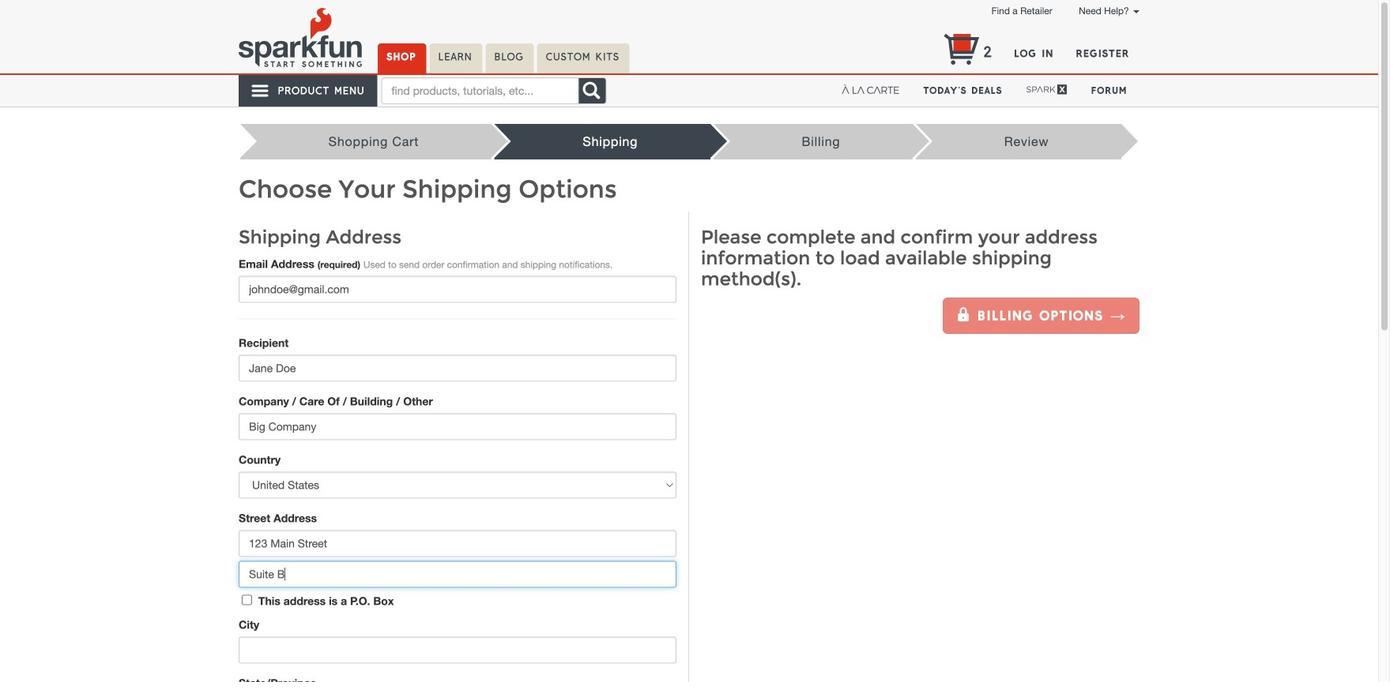 Task type: describe. For each thing, give the bounding box(es) containing it.
lock image
[[956, 308, 972, 322]]

hamburger image
[[251, 81, 271, 100]]



Task type: locate. For each thing, give the bounding box(es) containing it.
Apartment, Suite, Unit, etc. text field
[[239, 562, 677, 588]]

Jane Doe text field
[[239, 355, 677, 382]]

checkout progress element
[[239, 124, 1123, 160]]

None checkbox
[[242, 596, 252, 606]]

None text field
[[239, 414, 677, 441], [239, 637, 677, 664], [239, 414, 677, 441], [239, 637, 677, 664]]

find products, tutorials, etc... text field
[[381, 77, 579, 104]]

Street Address, PO Box, etc. text field
[[239, 531, 677, 558]]

jane@example.com email field
[[239, 276, 677, 303]]



Task type: vqa. For each thing, say whether or not it's contained in the screenshot.
'submit'
no



